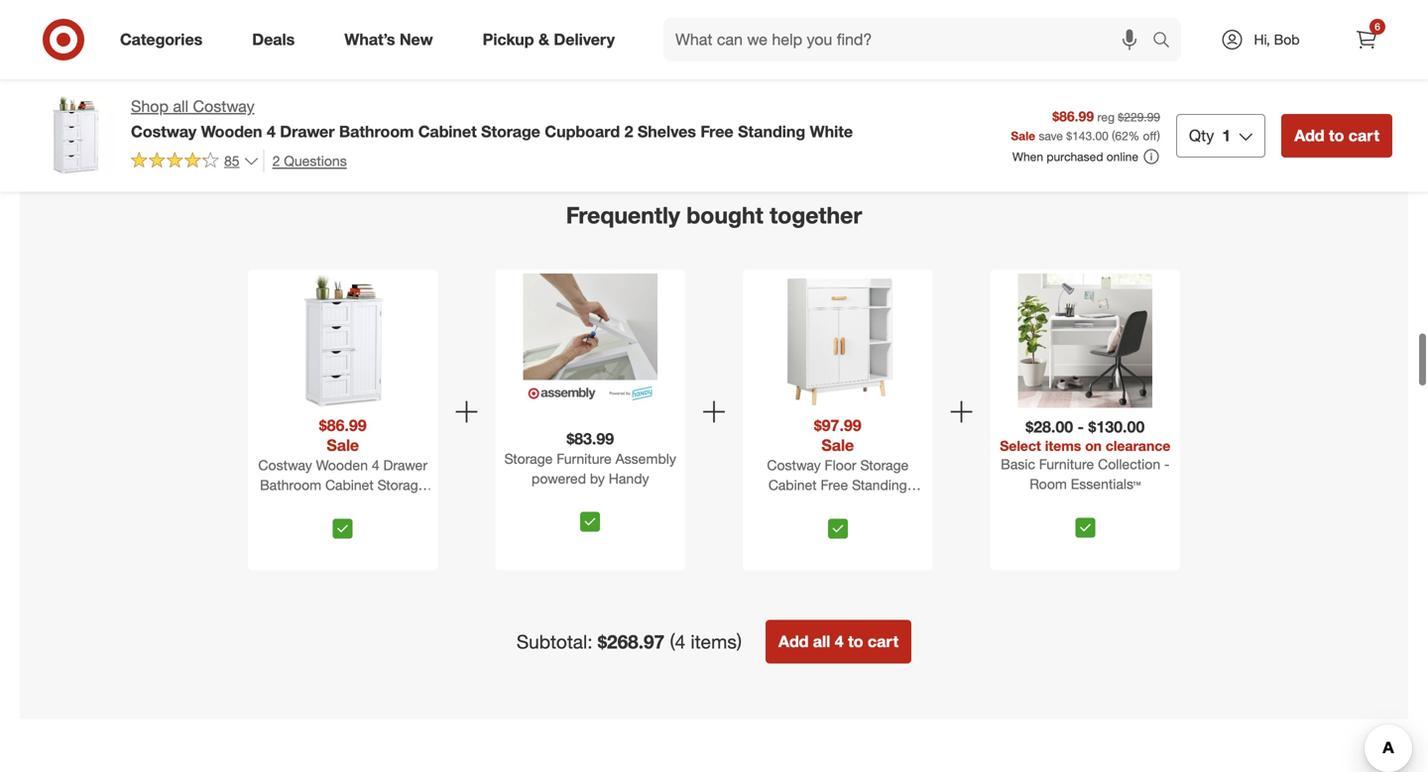 Task type: locate. For each thing, give the bounding box(es) containing it.
cabinet inside the $86.99 sale costway wooden 4 drawer bathroom cabinet storage cupboard 2 shelves free standing white
[[325, 477, 374, 494]]

purchased
[[1047, 149, 1104, 164]]

0 horizontal spatial wooden
[[201, 122, 262, 141]]

all for shop
[[173, 97, 189, 116]]

sale down $97.99
[[822, 436, 854, 455]]

sale inside $86.99 reg $229.99 sale save $ 143.00 ( 62 % off )
[[1011, 128, 1036, 143]]

storage furniture assembly powered by handy image
[[523, 274, 658, 408]]

1 vertical spatial wooden
[[316, 457, 368, 474]]

0 horizontal spatial 4
[[267, 122, 276, 141]]

0 vertical spatial white
[[810, 122, 853, 141]]

$229.99
[[1118, 110, 1161, 124]]

1 vertical spatial all
[[813, 632, 831, 652]]

cabinet
[[418, 122, 477, 141], [325, 477, 374, 494], [769, 477, 817, 494]]

2 horizontal spatial cabinet
[[769, 477, 817, 494]]

2 horizontal spatial shelves
[[870, 516, 919, 534]]

0 vertical spatial 4
[[267, 122, 276, 141]]

1 horizontal spatial shelves
[[638, 122, 696, 141]]

1 vertical spatial white
[[355, 516, 390, 534]]

categories
[[120, 30, 203, 49]]

0 vertical spatial drawer
[[280, 122, 335, 141]]

1 horizontal spatial standing
[[738, 122, 806, 141]]

to inside button
[[848, 632, 864, 652]]

- up items
[[1078, 418, 1085, 437]]

1 vertical spatial -
[[1165, 456, 1170, 473]]

1 vertical spatial standing
[[852, 477, 908, 494]]

qty 1
[[1190, 126, 1231, 145]]

1 vertical spatial bathroom
[[260, 477, 322, 494]]

None checkbox
[[828, 519, 848, 539]]

2
[[625, 122, 633, 141], [272, 152, 280, 170], [330, 496, 338, 514], [806, 516, 813, 534]]

0 horizontal spatial cabinet
[[325, 477, 374, 494]]

0 horizontal spatial sale
[[327, 436, 359, 455]]

free inside shop all costway costway wooden 4 drawer bathroom cabinet storage cupboard 2 shelves free standing white
[[701, 122, 734, 141]]

bathroom inside the $86.99 sale costway wooden 4 drawer bathroom cabinet storage cupboard 2 shelves free standing white
[[260, 477, 322, 494]]

sale
[[1011, 128, 1036, 143], [327, 436, 359, 455], [822, 436, 854, 455]]

$268.97
[[598, 631, 665, 654]]

drawer inside the $86.99 sale costway wooden 4 drawer bathroom cabinet storage cupboard 2 shelves free standing white
[[384, 457, 428, 474]]

2 horizontal spatial cupboard
[[773, 496, 836, 514]]

1 horizontal spatial cupboard
[[545, 122, 620, 141]]

drawer
[[280, 122, 335, 141], [384, 457, 428, 474], [758, 516, 802, 534]]

furniture down $83.99
[[557, 450, 612, 468]]

0 vertical spatial bathroom
[[339, 122, 414, 141]]

1 vertical spatial free
[[821, 477, 849, 494]]

shelves inside the $86.99 sale costway wooden 4 drawer bathroom cabinet storage cupboard 2 shelves free standing white
[[342, 496, 391, 514]]

What can we help you find? suggestions appear below search field
[[664, 18, 1158, 62]]

4 inside 'add all 4 to cart' button
[[835, 632, 844, 652]]

shop
[[131, 97, 169, 116]]

4
[[267, 122, 276, 141], [372, 457, 380, 474], [835, 632, 844, 652]]

0 vertical spatial $86.99
[[1053, 108, 1094, 125]]

storage
[[481, 122, 541, 141], [505, 450, 553, 468], [861, 457, 909, 474], [378, 477, 426, 494]]

add all 4 to cart button
[[766, 621, 912, 664]]

2 vertical spatial 4
[[835, 632, 844, 652]]

sale for $86.99
[[327, 436, 359, 455]]

cart
[[97, 23, 120, 38], [300, 23, 323, 38], [502, 23, 525, 38], [704, 23, 728, 38], [907, 23, 930, 38], [1109, 23, 1132, 38], [1312, 23, 1335, 38], [1349, 126, 1380, 145], [868, 632, 899, 652]]

furniture down items
[[1040, 456, 1095, 473]]

$86.99 up $
[[1053, 108, 1094, 125]]

assembly
[[616, 450, 677, 468]]

0 horizontal spatial free
[[395, 496, 422, 514]]

0 vertical spatial shelves
[[638, 122, 696, 141]]

free
[[701, 122, 734, 141], [821, 477, 849, 494], [395, 496, 422, 514]]

1 horizontal spatial sale
[[822, 436, 854, 455]]

1 horizontal spatial all
[[813, 632, 831, 652]]

2 horizontal spatial standing
[[852, 477, 908, 494]]

bathroom inside shop all costway costway wooden 4 drawer bathroom cabinet storage cupboard 2 shelves free standing white
[[339, 122, 414, 141]]

qty
[[1190, 126, 1215, 145]]

1 horizontal spatial free
[[701, 122, 734, 141]]

all
[[173, 97, 189, 116], [813, 632, 831, 652]]

standing inside $97.99 sale costway floor storage cabinet free standing cupboard chest w/1 drawer 2 doors 3 shelves
[[852, 477, 908, 494]]

image of costway wooden 4 drawer bathroom cabinet storage cupboard 2 shelves free standing white image
[[36, 95, 115, 175]]

$130.00
[[1089, 418, 1145, 437]]

all inside shop all costway costway wooden 4 drawer bathroom cabinet storage cupboard 2 shelves free standing white
[[173, 97, 189, 116]]

2 vertical spatial drawer
[[758, 516, 802, 534]]

2 horizontal spatial sale
[[1011, 128, 1036, 143]]

1 horizontal spatial cabinet
[[418, 122, 477, 141]]

0 vertical spatial standing
[[738, 122, 806, 141]]

storage furniture assembly powered by handy link
[[500, 449, 682, 505]]

0 horizontal spatial -
[[1078, 418, 1085, 437]]

2 vertical spatial free
[[395, 496, 422, 514]]

storage inside $83.99 storage furniture assembly powered by handy
[[505, 450, 553, 468]]

powered
[[532, 470, 586, 487]]

cabinet inside $97.99 sale costway floor storage cabinet free standing cupboard chest w/1 drawer 2 doors 3 shelves
[[769, 477, 817, 494]]

1
[[1223, 126, 1231, 145]]

1 vertical spatial shelves
[[342, 496, 391, 514]]

1 horizontal spatial bathroom
[[339, 122, 414, 141]]

6 link
[[1345, 18, 1389, 62]]

$86.99 inside the $86.99 sale costway wooden 4 drawer bathroom cabinet storage cupboard 2 shelves free standing white
[[319, 416, 367, 435]]

2 vertical spatial standing
[[296, 516, 351, 534]]

$28.00
[[1026, 418, 1074, 437]]

$86.99
[[1053, 108, 1094, 125], [319, 416, 367, 435]]

bathroom
[[339, 122, 414, 141], [260, 477, 322, 494]]

categories link
[[103, 18, 227, 62]]

furniture
[[557, 450, 612, 468], [1040, 456, 1095, 473]]

2 questions link
[[263, 150, 347, 172]]

2 horizontal spatial 4
[[835, 632, 844, 652]]

costway for $97.99 sale costway floor storage cabinet free standing cupboard chest w/1 drawer 2 doors 3 shelves
[[767, 457, 821, 474]]

add
[[57, 23, 79, 38], [259, 23, 282, 38], [461, 23, 484, 38], [664, 23, 686, 38], [866, 23, 889, 38], [1069, 23, 1091, 38], [1271, 23, 1294, 38], [1295, 126, 1325, 145], [779, 632, 809, 652]]

subtotal:
[[517, 631, 593, 654]]

$86.99 up 'costway wooden 4 drawer bathroom cabinet storage cupboard 2 shelves free standing white' link
[[319, 416, 367, 435]]

handy
[[609, 470, 649, 487]]

$97.99 sale costway floor storage cabinet free standing cupboard chest w/1 drawer 2 doors 3 shelves
[[758, 416, 919, 534]]

all inside button
[[813, 632, 831, 652]]

costway inside the $86.99 sale costway wooden 4 drawer bathroom cabinet storage cupboard 2 shelves free standing white
[[258, 457, 312, 474]]

shelves
[[638, 122, 696, 141], [342, 496, 391, 514], [870, 516, 919, 534]]

basic
[[1001, 456, 1036, 473]]

0 horizontal spatial bathroom
[[260, 477, 322, 494]]

sale inside $97.99 sale costway floor storage cabinet free standing cupboard chest w/1 drawer 2 doors 3 shelves
[[822, 436, 854, 455]]

1 horizontal spatial white
[[810, 122, 853, 141]]

0 vertical spatial wooden
[[201, 122, 262, 141]]

0 horizontal spatial drawer
[[280, 122, 335, 141]]

0 vertical spatial free
[[701, 122, 734, 141]]

$86.99 inside $86.99 reg $229.99 sale save $ 143.00 ( 62 % off )
[[1053, 108, 1094, 125]]

pickup
[[483, 30, 534, 49]]

2 horizontal spatial free
[[821, 477, 849, 494]]

new
[[400, 30, 433, 49]]

1 vertical spatial 4
[[372, 457, 380, 474]]

wooden inside the $86.99 sale costway wooden 4 drawer bathroom cabinet storage cupboard 2 shelves free standing white
[[316, 457, 368, 474]]

0 horizontal spatial shelves
[[342, 496, 391, 514]]

costway
[[193, 97, 255, 116], [131, 122, 197, 141], [258, 457, 312, 474], [767, 457, 821, 474]]

furniture inside $83.99 storage furniture assembly powered by handy
[[557, 450, 612, 468]]

bob
[[1275, 31, 1300, 48]]

None checkbox
[[581, 513, 601, 533], [1076, 518, 1096, 538], [333, 519, 353, 539], [581, 513, 601, 533], [1076, 518, 1096, 538], [333, 519, 353, 539]]

standing
[[738, 122, 806, 141], [852, 477, 908, 494], [296, 516, 351, 534]]

frequently bought together
[[566, 201, 862, 229]]

cupboard
[[545, 122, 620, 141], [264, 496, 327, 514], [773, 496, 836, 514]]

0 horizontal spatial furniture
[[557, 450, 612, 468]]

standing inside the $86.99 sale costway wooden 4 drawer bathroom cabinet storage cupboard 2 shelves free standing white
[[296, 516, 351, 534]]

add to cart
[[57, 23, 120, 38], [259, 23, 323, 38], [461, 23, 525, 38], [664, 23, 728, 38], [866, 23, 930, 38], [1069, 23, 1132, 38], [1271, 23, 1335, 38], [1295, 126, 1380, 145]]

collection
[[1098, 456, 1161, 473]]

deals
[[252, 30, 295, 49]]

what's
[[345, 30, 395, 49]]

wooden inside shop all costway costway wooden 4 drawer bathroom cabinet storage cupboard 2 shelves free standing white
[[201, 122, 262, 141]]

storage inside $97.99 sale costway floor storage cabinet free standing cupboard chest w/1 drawer 2 doors 3 shelves
[[861, 457, 909, 474]]

2 horizontal spatial drawer
[[758, 516, 802, 534]]

0 vertical spatial all
[[173, 97, 189, 116]]

doors
[[817, 516, 855, 534]]

white
[[810, 122, 853, 141], [355, 516, 390, 534]]

what's new link
[[328, 18, 458, 62]]

(
[[1112, 128, 1116, 143]]

0 vertical spatial -
[[1078, 418, 1085, 437]]

$83.99
[[567, 429, 614, 449]]

)
[[1158, 128, 1161, 143]]

0 horizontal spatial cupboard
[[264, 496, 327, 514]]

1 horizontal spatial wooden
[[316, 457, 368, 474]]

wooden
[[201, 122, 262, 141], [316, 457, 368, 474]]

$
[[1067, 128, 1073, 143]]

free inside the $86.99 sale costway wooden 4 drawer bathroom cabinet storage cupboard 2 shelves free standing white
[[395, 496, 422, 514]]

1 vertical spatial drawer
[[384, 457, 428, 474]]

1 horizontal spatial drawer
[[384, 457, 428, 474]]

hi,
[[1255, 31, 1271, 48]]

$97.99
[[814, 416, 862, 435]]

cupboard inside $97.99 sale costway floor storage cabinet free standing cupboard chest w/1 drawer 2 doors 3 shelves
[[773, 496, 836, 514]]

1 horizontal spatial 4
[[372, 457, 380, 474]]

sale inside the $86.99 sale costway wooden 4 drawer bathroom cabinet storage cupboard 2 shelves free standing white
[[327, 436, 359, 455]]

-
[[1078, 418, 1085, 437], [1165, 456, 1170, 473]]

costway inside $97.99 sale costway floor storage cabinet free standing cupboard chest w/1 drawer 2 doors 3 shelves
[[767, 457, 821, 474]]

0 horizontal spatial $86.99
[[319, 416, 367, 435]]

1 horizontal spatial furniture
[[1040, 456, 1095, 473]]

select
[[1000, 438, 1042, 455]]

sale up when on the right of page
[[1011, 128, 1036, 143]]

0 horizontal spatial standing
[[296, 516, 351, 534]]

items)
[[691, 631, 742, 654]]

0 horizontal spatial all
[[173, 97, 189, 116]]

1 vertical spatial $86.99
[[319, 416, 367, 435]]

6
[[1375, 20, 1381, 33]]

- down clearance
[[1165, 456, 1170, 473]]

0 horizontal spatial white
[[355, 516, 390, 534]]

sale up 'costway wooden 4 drawer bathroom cabinet storage cupboard 2 shelves free standing white' link
[[327, 436, 359, 455]]

costway wooden 4 drawer bathroom cabinet storage cupboard 2 shelves free standing white link
[[252, 456, 434, 534]]

1 horizontal spatial $86.99
[[1053, 108, 1094, 125]]

add to cart button
[[48, 15, 129, 47], [250, 15, 332, 47], [452, 15, 534, 47], [655, 15, 737, 47], [857, 15, 939, 47], [1060, 15, 1141, 47], [1262, 15, 1344, 47], [1282, 114, 1393, 158]]

2 vertical spatial shelves
[[870, 516, 919, 534]]

1 horizontal spatial -
[[1165, 456, 1170, 473]]

to
[[82, 23, 94, 38], [285, 23, 296, 38], [487, 23, 499, 38], [690, 23, 701, 38], [892, 23, 904, 38], [1094, 23, 1106, 38], [1297, 23, 1308, 38], [1330, 126, 1345, 145], [848, 632, 864, 652]]

chest
[[840, 496, 876, 514]]



Task type: describe. For each thing, give the bounding box(es) containing it.
$86.99 for sale
[[319, 416, 367, 435]]

&
[[539, 30, 550, 49]]

drawer inside shop all costway costway wooden 4 drawer bathroom cabinet storage cupboard 2 shelves free standing white
[[280, 122, 335, 141]]

free inside $97.99 sale costway floor storage cabinet free standing cupboard chest w/1 drawer 2 doors 3 shelves
[[821, 477, 849, 494]]

by
[[590, 470, 605, 487]]

shelves inside shop all costway costway wooden 4 drawer bathroom cabinet storage cupboard 2 shelves free standing white
[[638, 122, 696, 141]]

all for add
[[813, 632, 831, 652]]

costway for shop all costway costway wooden 4 drawer bathroom cabinet storage cupboard 2 shelves free standing white
[[193, 97, 255, 116]]

$86.99 reg $229.99 sale save $ 143.00 ( 62 % off )
[[1011, 108, 1161, 143]]

search button
[[1144, 18, 1192, 65]]

bought
[[687, 201, 764, 229]]

items
[[1045, 438, 1082, 455]]

pickup & delivery link
[[466, 18, 640, 62]]

storage inside the $86.99 sale costway wooden 4 drawer bathroom cabinet storage cupboard 2 shelves free standing white
[[378, 477, 426, 494]]

shop all costway costway wooden 4 drawer bathroom cabinet storage cupboard 2 shelves free standing white
[[131, 97, 853, 141]]

(4
[[670, 631, 686, 654]]

save
[[1039, 128, 1063, 143]]

drawer inside $97.99 sale costway floor storage cabinet free standing cupboard chest w/1 drawer 2 doors 3 shelves
[[758, 516, 802, 534]]

when
[[1013, 149, 1044, 164]]

storage inside shop all costway costway wooden 4 drawer bathroom cabinet storage cupboard 2 shelves free standing white
[[481, 122, 541, 141]]

$86.99 for reg
[[1053, 108, 1094, 125]]

delivery
[[554, 30, 615, 49]]

$28.00 - $130.00 select items on clearance basic furniture collection - room essentials™
[[1000, 418, 1171, 493]]

2 inside shop all costway costway wooden 4 drawer bathroom cabinet storage cupboard 2 shelves free standing white
[[625, 122, 633, 141]]

reg
[[1098, 110, 1115, 124]]

furniture inside $28.00 - $130.00 select items on clearance basic furniture collection - room essentials™
[[1040, 456, 1095, 473]]

subtotal: $268.97 (4 items)
[[517, 631, 742, 654]]

frequently
[[566, 201, 680, 229]]

143.00
[[1073, 128, 1109, 143]]

floor
[[825, 457, 857, 474]]

essentials™
[[1071, 476, 1141, 493]]

3
[[858, 516, 866, 534]]

what's new
[[345, 30, 433, 49]]

search
[[1144, 32, 1192, 51]]

cupboard inside shop all costway costway wooden 4 drawer bathroom cabinet storage cupboard 2 shelves free standing white
[[545, 122, 620, 141]]

white inside shop all costway costway wooden 4 drawer bathroom cabinet storage cupboard 2 shelves free standing white
[[810, 122, 853, 141]]

basic furniture collection - room essentials™ image
[[1018, 274, 1153, 408]]

2 inside the $86.99 sale costway wooden 4 drawer bathroom cabinet storage cupboard 2 shelves free standing white
[[330, 496, 338, 514]]

costway for $86.99 sale costway wooden 4 drawer bathroom cabinet storage cupboard 2 shelves free standing white
[[258, 457, 312, 474]]

85 link
[[131, 150, 260, 174]]

4 inside shop all costway costway wooden 4 drawer bathroom cabinet storage cupboard 2 shelves free standing white
[[267, 122, 276, 141]]

costway floor storage cabinet free standing cupboard chest w/1 drawer 2 doors 3 shelves image
[[771, 274, 905, 408]]

when purchased online
[[1013, 149, 1139, 164]]

cart inside 'add all 4 to cart' button
[[868, 632, 899, 652]]

cupboard inside the $86.99 sale costway wooden 4 drawer bathroom cabinet storage cupboard 2 shelves free standing white
[[264, 496, 327, 514]]

white inside the $86.99 sale costway wooden 4 drawer bathroom cabinet storage cupboard 2 shelves free standing white
[[355, 516, 390, 534]]

deals link
[[235, 18, 320, 62]]

w/1
[[880, 496, 903, 514]]

clearance
[[1106, 438, 1171, 455]]

hi, bob
[[1255, 31, 1300, 48]]

add all 4 to cart
[[779, 632, 899, 652]]

on
[[1086, 438, 1102, 455]]

%
[[1129, 128, 1140, 143]]

4 inside the $86.99 sale costway wooden 4 drawer bathroom cabinet storage cupboard 2 shelves free standing white
[[372, 457, 380, 474]]

online
[[1107, 149, 1139, 164]]

costway wooden 4 drawer bathroom cabinet storage cupboard 2 shelves free standing white image
[[276, 274, 410, 408]]

62
[[1116, 128, 1129, 143]]

add inside button
[[779, 632, 809, 652]]

standing inside shop all costway costway wooden 4 drawer bathroom cabinet storage cupboard 2 shelves free standing white
[[738, 122, 806, 141]]

2 questions
[[272, 152, 347, 170]]

room
[[1030, 476, 1067, 493]]

basic furniture collection - room essentials™ link
[[995, 455, 1177, 511]]

$86.99 sale costway wooden 4 drawer bathroom cabinet storage cupboard 2 shelves free standing white
[[258, 416, 428, 534]]

sale for $97.99
[[822, 436, 854, 455]]

shelves inside $97.99 sale costway floor storage cabinet free standing cupboard chest w/1 drawer 2 doors 3 shelves
[[870, 516, 919, 534]]

$83.99 storage furniture assembly powered by handy
[[505, 429, 677, 487]]

questions
[[284, 152, 347, 170]]

85
[[224, 152, 240, 169]]

2 inside $97.99 sale costway floor storage cabinet free standing cupboard chest w/1 drawer 2 doors 3 shelves
[[806, 516, 813, 534]]

pickup & delivery
[[483, 30, 615, 49]]

cabinet inside shop all costway costway wooden 4 drawer bathroom cabinet storage cupboard 2 shelves free standing white
[[418, 122, 477, 141]]

costway floor storage cabinet free standing cupboard chest w/1 drawer 2 doors 3 shelves link
[[747, 456, 929, 534]]

together
[[770, 201, 862, 229]]

off
[[1143, 128, 1158, 143]]



Task type: vqa. For each thing, say whether or not it's contained in the screenshot.
6oz within LINDT LINDOR HOLIDAY ASSORTED CHOCOLATE TRUFFLES BAG - 6OZ
no



